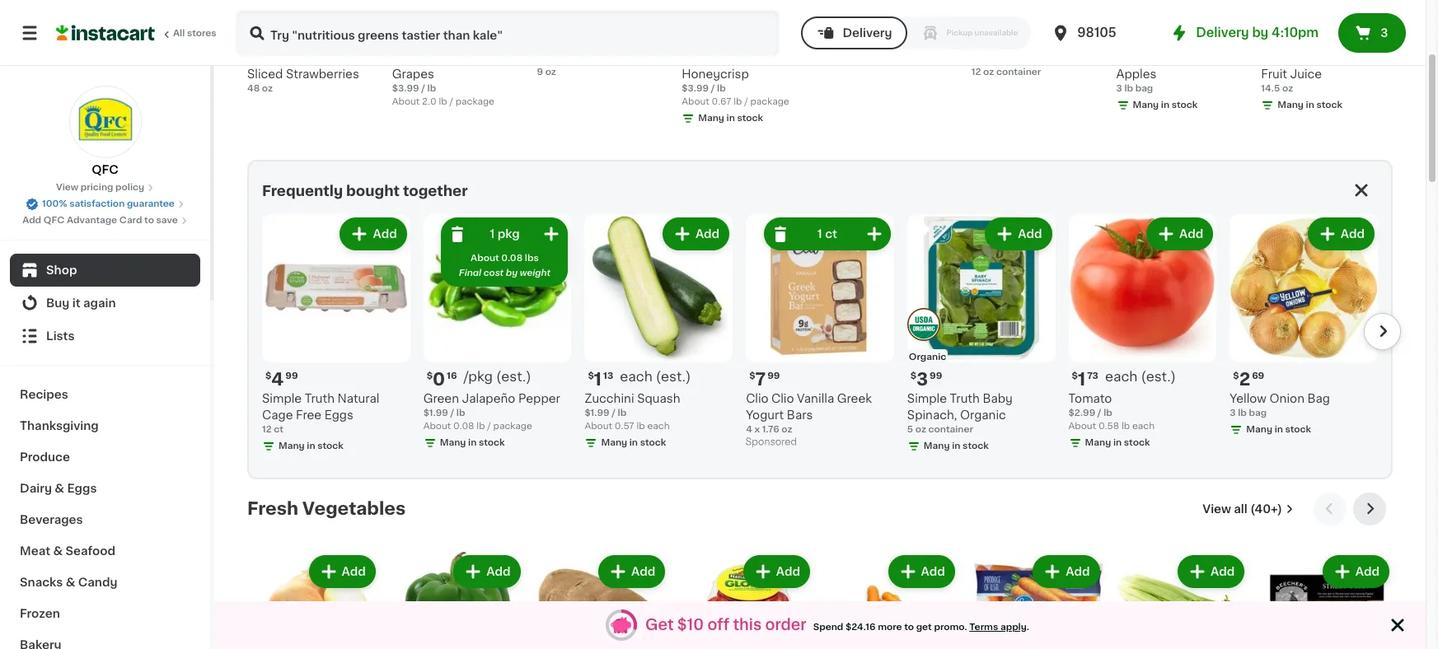 Task type: locate. For each thing, give the bounding box(es) containing it.
cage
[[262, 410, 293, 421]]

$ up raspberries
[[975, 30, 981, 39]]

1 mixed from the left
[[537, 52, 572, 63]]

sponsored badge image
[[746, 438, 796, 447]]

clio up the yogurt
[[746, 393, 769, 405]]

by
[[1253, 26, 1269, 39], [506, 269, 518, 278]]

1 vertical spatial ct
[[274, 425, 284, 434]]

many in stock down 0.58 on the bottom right of the page
[[1086, 438, 1151, 447]]

1 vertical spatial eggs
[[67, 483, 97, 495]]

apples inside 'kroger honeycrisp apples 3 lb bag'
[[1117, 68, 1157, 80]]

about inside tomato $2.99 / lb about 0.58 lb each
[[1069, 422, 1097, 431]]

stock down tomato $2.99 / lb about 0.58 lb each
[[1124, 438, 1151, 447]]

0 vertical spatial 4
[[272, 371, 284, 388]]

1 horizontal spatial -
[[782, 52, 788, 63]]

oz
[[546, 67, 556, 76], [984, 67, 995, 76], [262, 84, 273, 93], [1283, 84, 1294, 93], [782, 425, 793, 434], [916, 425, 927, 434]]

delivery inside button
[[843, 27, 893, 39]]

kroger up the fruit
[[1262, 52, 1301, 63]]

$ 4 99
[[265, 371, 298, 388]]

1 vertical spatial qfc
[[44, 216, 65, 225]]

item carousel region containing 4
[[239, 208, 1402, 472]]

service type group
[[802, 16, 1032, 49]]

0 vertical spatial candy
[[916, 52, 954, 63]]

this
[[733, 618, 762, 633]]

$ 6 59 up the fruit
[[1265, 29, 1297, 47]]

0 horizontal spatial ct
[[274, 425, 284, 434]]

all
[[173, 29, 185, 38]]

None search field
[[236, 10, 780, 56]]

bag down "yellow"
[[1249, 409, 1267, 418]]

$1.99 down green
[[424, 409, 448, 418]]

12 down raspberries
[[972, 67, 982, 76]]

simple up spinach,
[[908, 393, 947, 405]]

honeycrisp
[[1159, 52, 1226, 63], [682, 68, 749, 80]]

12
[[972, 67, 982, 76], [262, 425, 272, 434]]

0 horizontal spatial delivery
[[843, 27, 893, 39]]

delivery by 4:10pm
[[1197, 26, 1319, 39]]

close image
[[1388, 616, 1408, 636]]

1 kroger from the left
[[1117, 52, 1156, 63]]

0.08 inside about 0.08 lbs final cost by weight
[[502, 254, 523, 263]]

increment quantity of green jalapeño pepper image
[[542, 224, 562, 244]]

cotton
[[872, 52, 913, 63]]

2
[[1240, 371, 1251, 388]]

lb up 0.67
[[717, 84, 726, 93]]

stock down the "green jalapeño pepper $1.99 / lb about 0.08 lb / package"
[[479, 438, 505, 447]]

$ inside $ 2 69
[[1234, 372, 1240, 381]]

each right the 13
[[620, 370, 653, 383]]

2 simple from the left
[[908, 393, 947, 405]]

weight
[[520, 269, 551, 278]]

/ up 0.58 on the bottom right of the page
[[1098, 409, 1102, 418]]

0 horizontal spatial mixed
[[537, 52, 572, 63]]

delivery button
[[802, 16, 907, 49]]

oz right the 48
[[262, 84, 273, 93]]

view inside popup button
[[1203, 504, 1232, 515]]

1 horizontal spatial apples
[[1117, 68, 1157, 80]]

buy it again
[[46, 298, 116, 309]]

cost
[[484, 269, 504, 278]]

0.57
[[615, 422, 635, 431]]

1 horizontal spatial 12
[[972, 67, 982, 76]]

1 horizontal spatial simple
[[908, 393, 947, 405]]

stock down zucchini squash $1.99 / lb about 0.57 lb each
[[640, 438, 666, 447]]

/pkg (est.)
[[723, 29, 791, 42], [464, 370, 532, 383]]

ct
[[825, 228, 838, 240], [274, 425, 284, 434]]

0 horizontal spatial apples
[[739, 52, 779, 63]]

1 clio from the left
[[746, 393, 769, 405]]

1 $ 6 59 from the left
[[830, 29, 862, 47]]

$ left 98
[[396, 30, 402, 39]]

0 horizontal spatial 6
[[836, 29, 848, 47]]

1 horizontal spatial bag
[[1249, 409, 1267, 418]]

to
[[144, 216, 154, 225], [905, 623, 914, 632]]

organic up 0.67
[[682, 52, 728, 63]]

1 vertical spatial &
[[53, 546, 63, 557]]

2 truth from the left
[[950, 393, 980, 405]]

0 horizontal spatial truth
[[305, 393, 335, 405]]

1 vertical spatial container
[[929, 425, 974, 434]]

policy
[[115, 183, 144, 192]]

1 horizontal spatial view
[[1203, 504, 1232, 515]]

0 vertical spatial eggs
[[325, 410, 354, 421]]

$ inside $ 4 99
[[265, 372, 272, 381]]

simple inside simple truth natural cage free eggs 12 ct
[[262, 393, 302, 405]]

0 vertical spatial 12
[[972, 67, 982, 76]]

4 inside clio clio vanilla greek yogurt bars 4 x 1.76 oz
[[746, 425, 753, 434]]

$3.99 inside organic red seedless grapes $3.99 / lb about 2.0 lb / package
[[392, 84, 419, 93]]

6 inside the $6.59 per pound element
[[836, 29, 848, 47]]

(est.) up jalapeño
[[496, 370, 532, 383]]

$10
[[678, 618, 704, 633]]

package down jalapeño
[[494, 422, 533, 431]]

/pkg up jalapeño
[[464, 370, 493, 383]]

99 up spinach,
[[930, 372, 943, 381]]

1 vertical spatial view
[[1203, 504, 1232, 515]]

package right 0.67
[[751, 97, 790, 106]]

$1.99 inside the "green jalapeño pepper $1.99 / lb about 0.08 lb / package"
[[424, 409, 448, 418]]

$1.99 down zucchini
[[585, 409, 610, 418]]

qfc inside "link"
[[44, 216, 65, 225]]

section containing 4
[[239, 160, 1402, 480]]

apples inside organic - apples - honeycrisp $3.99 / lb about 0.67 lb / package
[[739, 52, 779, 63]]

kroger for kroger cherry mixed fruit juice
[[1262, 52, 1301, 63]]

each (est.) up squash
[[620, 370, 691, 383]]

(est.) for jalapeño
[[496, 370, 532, 383]]

1 $1.99 from the left
[[424, 409, 448, 418]]

1 horizontal spatial /pkg
[[464, 370, 493, 383]]

1 $3.99 from the left
[[392, 84, 419, 93]]

12 down cage
[[262, 425, 272, 434]]

delivery by 4:10pm link
[[1170, 23, 1319, 43]]

0 horizontal spatial 59
[[850, 30, 862, 39]]

0 vertical spatial item carousel region
[[239, 208, 1402, 472]]

0 horizontal spatial to
[[144, 216, 154, 225]]

1 vertical spatial to
[[905, 623, 914, 632]]

1 6 from the left
[[836, 29, 848, 47]]

1 vertical spatial 7
[[756, 371, 766, 388]]

kroger honeycrisp apples 3 lb bag
[[1117, 52, 1226, 93]]

1 truth from the left
[[305, 393, 335, 405]]

12 inside simple truth natural cage free eggs 12 ct
[[262, 425, 272, 434]]

truth up free in the left of the page
[[305, 393, 335, 405]]

product group
[[262, 214, 410, 457], [424, 214, 572, 453], [585, 214, 733, 453], [746, 214, 894, 452], [908, 214, 1056, 457], [1069, 214, 1217, 453], [1230, 214, 1379, 440], [247, 552, 379, 650], [392, 552, 524, 650], [537, 552, 669, 650], [682, 552, 814, 650], [827, 552, 959, 650], [972, 552, 1104, 650], [1117, 552, 1248, 650], [1262, 552, 1393, 650]]

eggs
[[325, 410, 354, 421], [67, 483, 97, 495]]

6 up the fruit
[[1271, 29, 1283, 47]]

0 horizontal spatial 7
[[402, 29, 412, 47]]

meat & seafood link
[[10, 536, 200, 567]]

again
[[83, 298, 116, 309]]

2 kroger from the left
[[1262, 52, 1301, 63]]

1 vertical spatial honeycrisp
[[682, 68, 749, 80]]

mixed inside kroger cherry mixed fruit juice 14.5 oz
[[1346, 52, 1381, 63]]

remove green jalapeño pepper image
[[448, 224, 468, 244]]

0 horizontal spatial /pkg
[[433, 29, 462, 42]]

0 horizontal spatial simple
[[262, 393, 302, 405]]

0 vertical spatial container
[[997, 67, 1042, 76]]

$ up spinach,
[[911, 372, 917, 381]]

each (est.) inside the $1.73 each (estimated) element
[[1106, 370, 1177, 383]]

about
[[392, 97, 420, 106], [682, 97, 710, 106], [471, 254, 499, 263], [424, 422, 451, 431], [585, 422, 613, 431], [1069, 422, 1097, 431]]

kroger inside kroger cherry mixed fruit juice 14.5 oz
[[1262, 52, 1301, 63]]

organic red seedless grapes $3.99 / lb about 2.0 lb / package
[[392, 52, 521, 106]]

all
[[1235, 504, 1248, 515]]

0 horizontal spatial qfc
[[44, 216, 65, 225]]

greek
[[837, 393, 872, 405]]

1 horizontal spatial each (est.)
[[1106, 370, 1177, 383]]

simple truth natural cage free eggs 12 ct
[[262, 393, 380, 434]]

in down 'yellow onion bag 3 lb bag'
[[1275, 425, 1284, 434]]

item carousel region
[[239, 208, 1402, 472], [247, 493, 1393, 650]]

organic inside organic - apples - honeycrisp $3.99 / lb about 0.67 lb / package
[[682, 52, 728, 63]]

by left 4:10pm
[[1253, 26, 1269, 39]]

1 horizontal spatial grapes
[[827, 52, 869, 63]]

0 horizontal spatial $ 6 59
[[830, 29, 862, 47]]

1 horizontal spatial to
[[905, 623, 914, 632]]

bag inside 'yellow onion bag 3 lb bag'
[[1249, 409, 1267, 418]]

0 vertical spatial &
[[55, 483, 64, 495]]

oz down search field
[[546, 67, 556, 76]]

0 horizontal spatial 0.08
[[454, 422, 474, 431]]

$ left the 13
[[588, 372, 594, 381]]

pepper
[[519, 393, 561, 405]]

/ right 2.0
[[450, 97, 453, 106]]

honeycrisp inside 'kroger honeycrisp apples 3 lb bag'
[[1159, 52, 1226, 63]]

99 inside $ 9 99
[[270, 30, 283, 39]]

2 $1.99 from the left
[[585, 409, 610, 418]]

7 for $ 7 99
[[756, 371, 766, 388]]

$ 9 99
[[251, 29, 283, 47]]

0 vertical spatial grapes
[[827, 52, 869, 63]]

lb right 0.57
[[637, 422, 645, 431]]

$ up cage
[[265, 372, 272, 381]]

view up 100% on the left top
[[56, 183, 78, 192]]

section
[[239, 160, 1402, 480]]

5
[[908, 425, 914, 434]]

6
[[836, 29, 848, 47], [1271, 29, 1283, 47]]

about down green
[[424, 422, 451, 431]]

$6.59 per pound element
[[827, 28, 959, 49]]

package right 2.0
[[456, 97, 495, 106]]

$2.99
[[1069, 409, 1096, 418]]

1 horizontal spatial by
[[1253, 26, 1269, 39]]

dairy
[[20, 483, 52, 495]]

qfc down 100% on the left top
[[44, 216, 65, 225]]

seedless
[[468, 52, 521, 63]]

7 for $ 7 98 /pkg (est.)
[[402, 29, 412, 47]]

container inside raspberries package 12 oz container
[[997, 67, 1042, 76]]

bag inside 'kroger honeycrisp apples 3 lb bag'
[[1136, 84, 1154, 93]]

1 vertical spatial candy
[[78, 577, 117, 589]]

1 horizontal spatial kroger
[[1262, 52, 1301, 63]]

4 left x
[[746, 425, 753, 434]]

1 horizontal spatial 4
[[746, 425, 753, 434]]

0.08 left lbs
[[502, 254, 523, 263]]

many down 0.67
[[699, 114, 725, 123]]

candy down seafood
[[78, 577, 117, 589]]

1 vertical spatial bag
[[1249, 409, 1267, 418]]

/ up 0.67
[[711, 84, 715, 93]]

73
[[1088, 372, 1099, 381]]

$ inside $ 8 99
[[975, 30, 981, 39]]

container down spinach,
[[929, 425, 974, 434]]

1 horizontal spatial mixed
[[1346, 52, 1381, 63]]

honeycrisp inside organic - apples - honeycrisp $3.99 / lb about 0.67 lb / package
[[682, 68, 749, 80]]

$ 1 13
[[588, 371, 614, 388]]

eggs down 'natural'
[[325, 410, 354, 421]]

/ down zucchini
[[612, 409, 616, 418]]

0 horizontal spatial view
[[56, 183, 78, 192]]

bag
[[1136, 84, 1154, 93], [1249, 409, 1267, 418]]

mixed inside mixed melon 9 oz
[[537, 52, 572, 63]]

each (est.) for zucchini
[[620, 370, 691, 383]]

1 vertical spatial /pkg (est.)
[[464, 370, 532, 383]]

1 horizontal spatial delivery
[[1197, 26, 1250, 39]]

order
[[766, 618, 807, 633]]

meat & seafood
[[20, 546, 115, 557]]

truth
[[305, 393, 335, 405], [950, 393, 980, 405]]

jalapeño
[[462, 393, 516, 405]]

(est.) inside the "$0.16 per package (estimated)" element
[[496, 370, 532, 383]]

1 simple from the left
[[262, 393, 302, 405]]

organic inside organic red seedless grapes $3.99 / lb about 2.0 lb / package
[[392, 52, 438, 63]]

0 horizontal spatial each (est.)
[[620, 370, 691, 383]]

qfc
[[92, 164, 119, 176], [44, 216, 65, 225]]

oz inside mixed melon 9 oz
[[546, 67, 556, 76]]

off
[[708, 618, 730, 633]]

mixed melon 9 oz
[[537, 52, 611, 76]]

59 inside the $6.59 per pound element
[[850, 30, 862, 39]]

cherry
[[1304, 52, 1343, 63]]

Search field
[[237, 12, 779, 54]]

0 horizontal spatial $1.99
[[424, 409, 448, 418]]

7
[[402, 29, 412, 47], [756, 371, 766, 388]]

0 vertical spatial by
[[1253, 26, 1269, 39]]

0
[[433, 371, 445, 388]]

1 horizontal spatial candy
[[916, 52, 954, 63]]

delivery up 'kroger honeycrisp apples 3 lb bag'
[[1197, 26, 1250, 39]]

99 inside $ 7 99
[[768, 372, 780, 381]]

terms apply button
[[970, 621, 1027, 634]]

3 inside button
[[1381, 27, 1389, 39]]

1 horizontal spatial honeycrisp
[[1159, 52, 1226, 63]]

$ inside $ 7 99
[[750, 372, 756, 381]]

99 for 4
[[285, 372, 298, 381]]

truth inside simple truth baby spinach, organic 5 oz container
[[950, 393, 980, 405]]

(est.) inside $1.13 each (estimated) element
[[656, 370, 691, 383]]

/pkg up red
[[433, 29, 462, 42]]

by inside about 0.08 lbs final cost by weight
[[506, 269, 518, 278]]

0 vertical spatial honeycrisp
[[1159, 52, 1226, 63]]

0 horizontal spatial kroger
[[1117, 52, 1156, 63]]

1 horizontal spatial $3.99
[[682, 84, 709, 93]]

0 vertical spatial to
[[144, 216, 154, 225]]

lb up 0.58 on the bottom right of the page
[[1104, 409, 1113, 418]]

1 horizontal spatial 7
[[756, 371, 766, 388]]

get $10 off this order status
[[639, 617, 1036, 634]]

0 vertical spatial apples
[[739, 52, 779, 63]]

candy for grapes   cotton candy
[[916, 52, 954, 63]]

0 vertical spatial bag
[[1136, 84, 1154, 93]]

1 each (est.) from the left
[[620, 370, 691, 383]]

0 vertical spatial view
[[56, 183, 78, 192]]

4
[[272, 371, 284, 388], [746, 425, 753, 434]]

3 up spinach,
[[917, 371, 928, 388]]

each
[[620, 370, 653, 383], [1106, 370, 1138, 383], [648, 422, 670, 431], [1133, 422, 1155, 431]]

16
[[447, 372, 457, 381]]

(est.) inside the $1.73 each (estimated) element
[[1141, 370, 1177, 383]]

simple inside simple truth baby spinach, organic 5 oz container
[[908, 393, 947, 405]]

1 horizontal spatial qfc
[[92, 164, 119, 176]]

0 vertical spatial 9
[[257, 29, 269, 47]]

add
[[22, 216, 41, 225], [373, 228, 397, 240], [696, 228, 720, 240], [1019, 228, 1043, 240], [1180, 228, 1204, 240], [1341, 228, 1365, 240], [342, 566, 366, 578], [487, 566, 511, 578], [632, 566, 656, 578], [776, 566, 801, 578], [921, 566, 945, 578], [1066, 566, 1090, 578], [1211, 566, 1235, 578], [1356, 566, 1380, 578]]

0 horizontal spatial candy
[[78, 577, 117, 589]]

juice
[[1291, 68, 1323, 80]]

0 vertical spatial ct
[[825, 228, 838, 240]]

$
[[251, 30, 257, 39], [396, 30, 402, 39], [830, 30, 836, 39], [975, 30, 981, 39], [1120, 30, 1126, 39], [1265, 30, 1271, 39], [265, 372, 272, 381], [750, 372, 756, 381], [427, 372, 433, 381], [588, 372, 594, 381], [911, 372, 917, 381], [1072, 372, 1078, 381], [1234, 372, 1240, 381]]

99 inside $ 4 99
[[285, 372, 298, 381]]

3 down 98105 popup button
[[1117, 84, 1123, 93]]

organic
[[394, 11, 431, 20], [684, 11, 721, 20], [392, 52, 438, 63], [682, 52, 728, 63], [909, 353, 947, 362], [960, 410, 1007, 421]]

product group containing 4
[[262, 214, 410, 457]]

bag for kroger
[[1136, 84, 1154, 93]]

(est.) up tomato $2.99 / lb about 0.58 lb each
[[1141, 370, 1177, 383]]

0 horizontal spatial 4
[[272, 371, 284, 388]]

grapes inside organic red seedless grapes $3.99 / lb about 2.0 lb / package
[[392, 68, 434, 80]]

to inside get $10 off this order spend $24.16 more to get promo. terms apply .
[[905, 623, 914, 632]]

$ inside $ 1 13
[[588, 372, 594, 381]]

99 for 7
[[768, 372, 780, 381]]

1 vertical spatial 9
[[537, 67, 543, 76]]

truth for 3
[[950, 393, 980, 405]]

3 button
[[1339, 13, 1407, 53]]

1 vertical spatial 12
[[262, 425, 272, 434]]

1 vertical spatial by
[[506, 269, 518, 278]]

card
[[119, 216, 142, 225]]

simple up cage
[[262, 393, 302, 405]]

about up cost
[[471, 254, 499, 263]]

9 down search field
[[537, 67, 543, 76]]

0 horizontal spatial eggs
[[67, 483, 97, 495]]

0 horizontal spatial 9
[[257, 29, 269, 47]]

candy for snacks & candy
[[78, 577, 117, 589]]

/lb
[[869, 29, 886, 42]]

item carousel region containing fresh vegetables
[[247, 493, 1393, 650]]

1 horizontal spatial 59
[[1285, 30, 1297, 39]]

free
[[296, 410, 322, 421]]

2 $3.99 from the left
[[682, 84, 709, 93]]

each inside zucchini squash $1.99 / lb about 0.57 lb each
[[648, 422, 670, 431]]

1 horizontal spatial $ 6 59
[[1265, 29, 1297, 47]]

0.08 inside the "green jalapeño pepper $1.99 / lb about 0.08 lb / package"
[[454, 422, 474, 431]]

(est.) up organic - apples - honeycrisp $3.99 / lb about 0.67 lb / package
[[756, 29, 791, 42]]

$1.99 inside zucchini squash $1.99 / lb about 0.57 lb each
[[585, 409, 610, 418]]

1 vertical spatial apples
[[1117, 68, 1157, 80]]

satisfaction
[[69, 200, 125, 209]]

view left all
[[1203, 504, 1232, 515]]

2 mixed from the left
[[1346, 52, 1381, 63]]

1 vertical spatial 4
[[746, 425, 753, 434]]

each (est.) inside $1.13 each (estimated) element
[[620, 370, 691, 383]]

1 horizontal spatial container
[[997, 67, 1042, 76]]

1 horizontal spatial /pkg (est.)
[[723, 29, 791, 42]]

1 horizontal spatial 9
[[537, 67, 543, 76]]

7 inside $ 7 98 /pkg (est.)
[[402, 29, 412, 47]]

100% satisfaction guarantee button
[[26, 195, 185, 211]]

/pkg up organic - apples - honeycrisp $3.99 / lb about 0.67 lb / package
[[723, 29, 753, 42]]

kroger inside 'kroger honeycrisp apples 3 lb bag'
[[1117, 52, 1156, 63]]

shop
[[46, 265, 77, 276]]

$ left 16
[[427, 372, 433, 381]]

0 horizontal spatial honeycrisp
[[682, 68, 749, 80]]

about left 0.67
[[682, 97, 710, 106]]

to left get
[[905, 623, 914, 632]]

1 vertical spatial item carousel region
[[247, 493, 1393, 650]]

/ down jalapeño
[[487, 422, 491, 431]]

package inside organic red seedless grapes $3.99 / lb about 2.0 lb / package
[[456, 97, 495, 106]]

about down $2.99
[[1069, 422, 1097, 431]]

clio up bars
[[772, 393, 794, 405]]

$ 6 59 inside the $6.59 per pound element
[[830, 29, 862, 47]]

melon
[[575, 52, 611, 63]]

simple truth baby spinach, organic 5 oz container
[[908, 393, 1013, 434]]

$ left /lb
[[830, 30, 836, 39]]

grapes up 2.0
[[392, 68, 434, 80]]

eggs down produce link
[[67, 483, 97, 495]]

many down cage
[[279, 442, 305, 451]]

seafood
[[66, 546, 115, 557]]

3 up kroger cherry mixed fruit juice 14.5 oz
[[1381, 27, 1389, 39]]

0 horizontal spatial $3.99
[[392, 84, 419, 93]]

frequently bought together
[[262, 185, 468, 198]]

2 each (est.) from the left
[[1106, 370, 1177, 383]]

truth inside simple truth natural cage free eggs 12 ct
[[305, 393, 335, 405]]

1 horizontal spatial truth
[[950, 393, 980, 405]]

organic down 98
[[392, 52, 438, 63]]

lb down 98105 popup button
[[1125, 84, 1134, 93]]

1 pkg
[[490, 228, 520, 240]]

7 inside product group
[[756, 371, 766, 388]]

1 horizontal spatial eggs
[[325, 410, 354, 421]]

99 inside $ 8 99
[[995, 30, 1007, 39]]

1 vertical spatial grapes
[[392, 68, 434, 80]]

item badge image
[[908, 309, 941, 342]]

oz down raspberries
[[984, 67, 995, 76]]

container
[[997, 67, 1042, 76], [929, 425, 974, 434]]

1 horizontal spatial clio
[[772, 393, 794, 405]]

0 vertical spatial 7
[[402, 29, 412, 47]]

1 - from the left
[[731, 52, 736, 63]]

0 horizontal spatial container
[[929, 425, 974, 434]]

1 horizontal spatial 6
[[1271, 29, 1283, 47]]

$ inside $ 0 16
[[427, 372, 433, 381]]

many down spinach,
[[924, 442, 950, 451]]

0 horizontal spatial by
[[506, 269, 518, 278]]

99 inside $ 3 99
[[930, 372, 943, 381]]

1 59 from the left
[[850, 30, 862, 39]]

1 horizontal spatial 0.08
[[502, 254, 523, 263]]

bag for yellow
[[1249, 409, 1267, 418]]

(est.) up seedless
[[466, 29, 501, 42]]

99 for 3
[[930, 372, 943, 381]]

0 horizontal spatial /pkg (est.)
[[464, 370, 532, 383]]

0 horizontal spatial 12
[[262, 425, 272, 434]]

lb
[[428, 84, 436, 93], [717, 84, 726, 93], [1125, 84, 1134, 93], [439, 97, 447, 106], [734, 97, 742, 106], [457, 409, 465, 418], [618, 409, 627, 418], [1104, 409, 1113, 418], [1239, 409, 1247, 418], [477, 422, 485, 431], [637, 422, 645, 431], [1122, 422, 1130, 431]]

2 vertical spatial &
[[66, 577, 75, 589]]

kroger for kroger honeycrisp apples
[[1117, 52, 1156, 63]]

/ inside tomato $2.99 / lb about 0.58 lb each
[[1098, 409, 1102, 418]]

add inside "link"
[[22, 216, 41, 225]]

0 vertical spatial 0.08
[[502, 254, 523, 263]]



Task type: vqa. For each thing, say whether or not it's contained in the screenshot.
Green
yes



Task type: describe. For each thing, give the bounding box(es) containing it.
$ 2 69
[[1234, 371, 1265, 388]]

organic - apples - honeycrisp $3.99 / lb about 0.67 lb / package
[[682, 52, 790, 106]]

$ inside $ 9 99
[[251, 30, 257, 39]]

produce link
[[10, 442, 200, 473]]

lb up 0.57
[[618, 409, 627, 418]]

fresh vegetables
[[247, 500, 406, 518]]

1 left pkg
[[490, 228, 495, 240]]

/pkg (est.) inside the "$0.16 per package (estimated)" element
[[464, 370, 532, 383]]

delivery for delivery
[[843, 27, 893, 39]]

$7.98 per package (estimated) element
[[392, 28, 524, 49]]

onion
[[1270, 393, 1305, 405]]

many down 0.57
[[601, 438, 628, 447]]

99 for 9
[[270, 30, 283, 39]]

many in stock down juice on the top of page
[[1278, 100, 1343, 109]]

lb down jalapeño
[[477, 422, 485, 431]]

all stores
[[173, 29, 217, 38]]

stock down kroger cherry mixed fruit juice 14.5 oz
[[1317, 100, 1343, 109]]

many down 0.58 on the bottom right of the page
[[1086, 438, 1112, 447]]

0 vertical spatial qfc
[[92, 164, 119, 176]]

/ up 2.0
[[421, 84, 425, 93]]

lists link
[[10, 320, 200, 353]]

each (est.) for tomato
[[1106, 370, 1177, 383]]

pkg
[[498, 228, 520, 240]]

produce
[[20, 452, 70, 463]]

oz inside the private selection sliced strawberries 48 oz
[[262, 84, 273, 93]]

view pricing policy
[[56, 183, 144, 192]]

in down juice on the top of page
[[1306, 100, 1315, 109]]

delivery for delivery by 4:10pm
[[1197, 26, 1250, 39]]

$0.16 per package (estimated) element
[[424, 369, 572, 391]]

get $10 off this order spend $24.16 more to get promo. terms apply .
[[646, 618, 1030, 633]]

/ inside zucchini squash $1.99 / lb about 0.57 lb each
[[612, 409, 616, 418]]

about inside zucchini squash $1.99 / lb about 0.57 lb each
[[585, 422, 613, 431]]

lb inside 'kroger honeycrisp apples 3 lb bag'
[[1125, 84, 1134, 93]]

it
[[72, 298, 81, 309]]

stock down 'yellow onion bag 3 lb bag'
[[1286, 425, 1312, 434]]

ct inside simple truth natural cage free eggs 12 ct
[[274, 425, 284, 434]]

selection
[[290, 52, 345, 63]]

package inside organic - apples - honeycrisp $3.99 / lb about 0.67 lb / package
[[751, 97, 790, 106]]

yellow
[[1230, 393, 1267, 405]]

& for snacks
[[66, 577, 75, 589]]

lists
[[46, 331, 75, 342]]

98105
[[1078, 26, 1117, 39]]

oz inside kroger cherry mixed fruit juice 14.5 oz
[[1283, 84, 1294, 93]]

lb right 0.58 on the bottom right of the page
[[1122, 422, 1130, 431]]

$ 3 99
[[911, 371, 943, 388]]

stock down organic - apples - honeycrisp $3.99 / lb about 0.67 lb / package
[[738, 114, 764, 123]]

2 6 from the left
[[1271, 29, 1283, 47]]

many in stock down 0.57
[[601, 438, 666, 447]]

remove clio clio vanilla greek yogurt bars image
[[771, 224, 791, 244]]

fresh
[[247, 500, 298, 518]]

/ down green
[[451, 409, 454, 418]]

3 inside 'kroger honeycrisp apples 3 lb bag'
[[1117, 84, 1123, 93]]

$ inside $ 1 73
[[1072, 372, 1078, 381]]

vanilla
[[797, 393, 835, 405]]

get
[[646, 618, 674, 633]]

0 vertical spatial /pkg (est.)
[[723, 29, 791, 42]]

4:10pm
[[1272, 26, 1319, 39]]

qfc link
[[69, 86, 141, 178]]

many down green
[[440, 438, 466, 447]]

about inside about 0.08 lbs final cost by weight
[[471, 254, 499, 263]]

kroger cherry mixed fruit juice 14.5 oz
[[1262, 52, 1381, 93]]

eggs inside simple truth natural cage free eggs 12 ct
[[325, 410, 354, 421]]

$ 8 99
[[975, 29, 1007, 47]]

$ right 98105
[[1120, 30, 1126, 39]]

2 $ 6 59 from the left
[[1265, 29, 1297, 47]]

$ inside $ 7 98 /pkg (est.)
[[396, 30, 402, 39]]

/pkg inside $ 7 98 /pkg (est.)
[[433, 29, 462, 42]]

1 right the remove clio clio vanilla greek yogurt bars "image"
[[818, 228, 823, 240]]

add qfc advantage card to save link
[[22, 214, 188, 228]]

organic up $ 3 99
[[909, 353, 947, 362]]

3 inside 'yellow onion bag 3 lb bag'
[[1230, 409, 1236, 418]]

in down 'kroger honeycrisp apples 3 lb bag'
[[1162, 100, 1170, 109]]

beverages
[[20, 514, 83, 526]]

instacart logo image
[[56, 23, 155, 43]]

many in stock down 'kroger honeycrisp apples 3 lb bag'
[[1133, 100, 1198, 109]]

lb right 2.0
[[439, 97, 447, 106]]

simple for 4
[[262, 393, 302, 405]]

many in stock down 'yellow onion bag 3 lb bag'
[[1247, 425, 1312, 434]]

save
[[156, 216, 178, 225]]

add qfc advantage card to save
[[22, 216, 178, 225]]

pricing
[[81, 183, 113, 192]]

shop link
[[10, 254, 200, 287]]

container inside simple truth baby spinach, organic 5 oz container
[[929, 425, 974, 434]]

recipes
[[20, 389, 68, 401]]

(est.) for $2.99
[[1141, 370, 1177, 383]]

spend
[[814, 623, 844, 632]]

lb right 0.67
[[734, 97, 742, 106]]

in down the "green jalapeño pepper $1.99 / lb about 0.08 lb / package"
[[468, 438, 477, 447]]

12 inside raspberries package 12 oz container
[[972, 67, 982, 76]]

stock down simple truth baby spinach, organic 5 oz container at the right of the page
[[963, 442, 989, 451]]

many in stock down the "green jalapeño pepper $1.99 / lb about 0.08 lb / package"
[[440, 438, 505, 447]]

buy
[[46, 298, 70, 309]]

1.76
[[762, 425, 780, 434]]

dairy & eggs link
[[10, 473, 200, 505]]

bars
[[787, 410, 813, 421]]

13
[[604, 372, 614, 381]]

about inside organic - apples - honeycrisp $3.99 / lb about 0.67 lb / package
[[682, 97, 710, 106]]

view for view pricing policy
[[56, 183, 78, 192]]

$ left 4:10pm
[[1265, 30, 1271, 39]]

simple for 3
[[908, 393, 947, 405]]

truth for 4
[[305, 393, 335, 405]]

each right "73"
[[1106, 370, 1138, 383]]

in down free in the left of the page
[[307, 442, 315, 451]]

buy it again link
[[10, 287, 200, 320]]

clio clio vanilla greek yogurt bars 4 x 1.76 oz
[[746, 393, 872, 434]]

0.67
[[712, 97, 732, 106]]

/ right 0.67
[[745, 97, 748, 106]]

$ inside $ 3 99
[[911, 372, 917, 381]]

oz inside simple truth baby spinach, organic 5 oz container
[[916, 425, 927, 434]]

about inside organic red seedless grapes $3.99 / lb about 2.0 lb / package
[[392, 97, 420, 106]]

$1.73 each (estimated) element
[[1069, 369, 1217, 391]]

1 left the 13
[[594, 371, 602, 388]]

baby
[[983, 393, 1013, 405]]

9 inside mixed melon 9 oz
[[537, 67, 543, 76]]

lb up 2.0
[[428, 84, 436, 93]]

tomato $2.99 / lb about 0.58 lb each
[[1069, 393, 1155, 431]]

frozen link
[[10, 599, 200, 630]]

many in stock down 0.67
[[699, 114, 764, 123]]

frozen
[[20, 608, 60, 620]]

98
[[414, 30, 426, 39]]

48
[[247, 84, 260, 93]]

many in stock down simple truth baby spinach, organic 5 oz container at the right of the page
[[924, 442, 989, 451]]

yellow onion bag 3 lb bag
[[1230, 393, 1331, 418]]

fruit
[[1262, 68, 1288, 80]]

many down 'yellow onion bag 3 lb bag'
[[1247, 425, 1273, 434]]

100%
[[42, 200, 67, 209]]

many in stock down free in the left of the page
[[279, 442, 344, 451]]

grapes   cotton candy
[[827, 52, 954, 63]]

& for dairy
[[55, 483, 64, 495]]

tomato
[[1069, 393, 1113, 405]]

stock down simple truth natural cage free eggs 12 ct
[[318, 442, 344, 451]]

raspberries
[[972, 52, 1042, 63]]

view for view all (40+)
[[1203, 504, 1232, 515]]

each inside tomato $2.99 / lb about 0.58 lb each
[[1133, 422, 1155, 431]]

qfc logo image
[[69, 86, 141, 158]]

about inside the "green jalapeño pepper $1.99 / lb about 0.08 lb / package"
[[424, 422, 451, 431]]

eggs inside dairy & eggs link
[[67, 483, 97, 495]]

x
[[755, 425, 760, 434]]

natural
[[338, 393, 380, 405]]

(est.) inside $ 7 98 /pkg (est.)
[[466, 29, 501, 42]]

2.0
[[422, 97, 437, 106]]

increment quantity of clio clio vanilla greek yogurt bars image
[[865, 224, 885, 244]]

get
[[917, 623, 932, 632]]

in down 0.57
[[630, 438, 638, 447]]

(est.) for squash
[[656, 370, 691, 383]]

all stores link
[[56, 10, 218, 56]]

product group containing 3
[[908, 214, 1056, 457]]

green jalapeño pepper $1.99 / lb about 0.08 lb / package
[[424, 393, 561, 431]]

snacks & candy
[[20, 577, 117, 589]]

69
[[1253, 372, 1265, 381]]

guarantee
[[127, 200, 175, 209]]

apples for honeycrisp
[[739, 52, 779, 63]]

in down 0.67
[[727, 114, 735, 123]]

recipes link
[[10, 379, 200, 411]]

0.58
[[1099, 422, 1120, 431]]

99 for 8
[[995, 30, 1007, 39]]

zucchini
[[585, 393, 635, 405]]

snacks & candy link
[[10, 567, 200, 599]]

/pkg inside the "$0.16 per package (estimated)" element
[[464, 370, 493, 383]]

product group containing 7
[[746, 214, 894, 452]]

stock down 'kroger honeycrisp apples 3 lb bag'
[[1172, 100, 1198, 109]]

private selection sliced strawberries 48 oz
[[247, 52, 359, 93]]

oz inside raspberries package 12 oz container
[[984, 67, 995, 76]]

final
[[459, 269, 482, 278]]

in down simple truth baby spinach, organic 5 oz container at the right of the page
[[952, 442, 961, 451]]

product group containing 0
[[424, 214, 572, 453]]

raspberries package 12 oz container
[[972, 52, 1094, 76]]

organic up organic - apples - honeycrisp $3.99 / lb about 0.67 lb / package
[[684, 11, 721, 20]]

1 horizontal spatial ct
[[825, 228, 838, 240]]

view all (40+) button
[[1197, 493, 1301, 526]]

$3.99 inside organic - apples - honeycrisp $3.99 / lb about 0.67 lb / package
[[682, 84, 709, 93]]

1 left "73"
[[1078, 371, 1086, 388]]

together
[[403, 185, 468, 198]]

product group containing 2
[[1230, 214, 1379, 440]]

& for meat
[[53, 546, 63, 557]]

$1.13 each (estimated) element
[[585, 369, 733, 391]]

private
[[247, 52, 287, 63]]

oz inside clio clio vanilla greek yogurt bars 4 x 1.76 oz
[[782, 425, 793, 434]]

2 clio from the left
[[772, 393, 794, 405]]

organic inside simple truth baby spinach, organic 5 oz container
[[960, 410, 1007, 421]]

2 horizontal spatial /pkg
[[723, 29, 753, 42]]

in down 0.58 on the bottom right of the page
[[1114, 438, 1122, 447]]

red
[[441, 52, 465, 63]]

many down '14.5'
[[1278, 100, 1304, 109]]

2 59 from the left
[[1285, 30, 1297, 39]]

meat
[[20, 546, 50, 557]]

to inside "link"
[[144, 216, 154, 225]]

lb inside 'yellow onion bag 3 lb bag'
[[1239, 409, 1247, 418]]

thanksgiving link
[[10, 411, 200, 442]]

dairy & eggs
[[20, 483, 97, 495]]

lb down green
[[457, 409, 465, 418]]

organic up 98
[[394, 11, 431, 20]]

2 - from the left
[[782, 52, 788, 63]]

1 ct
[[818, 228, 838, 240]]

promo.
[[934, 623, 968, 632]]

.
[[1027, 623, 1030, 632]]

beverages link
[[10, 505, 200, 536]]

squash
[[637, 393, 681, 405]]

apples for lb
[[1117, 68, 1157, 80]]

package inside the "green jalapeño pepper $1.99 / lb about 0.08 lb / package"
[[494, 422, 533, 431]]

many down 'kroger honeycrisp apples 3 lb bag'
[[1133, 100, 1159, 109]]



